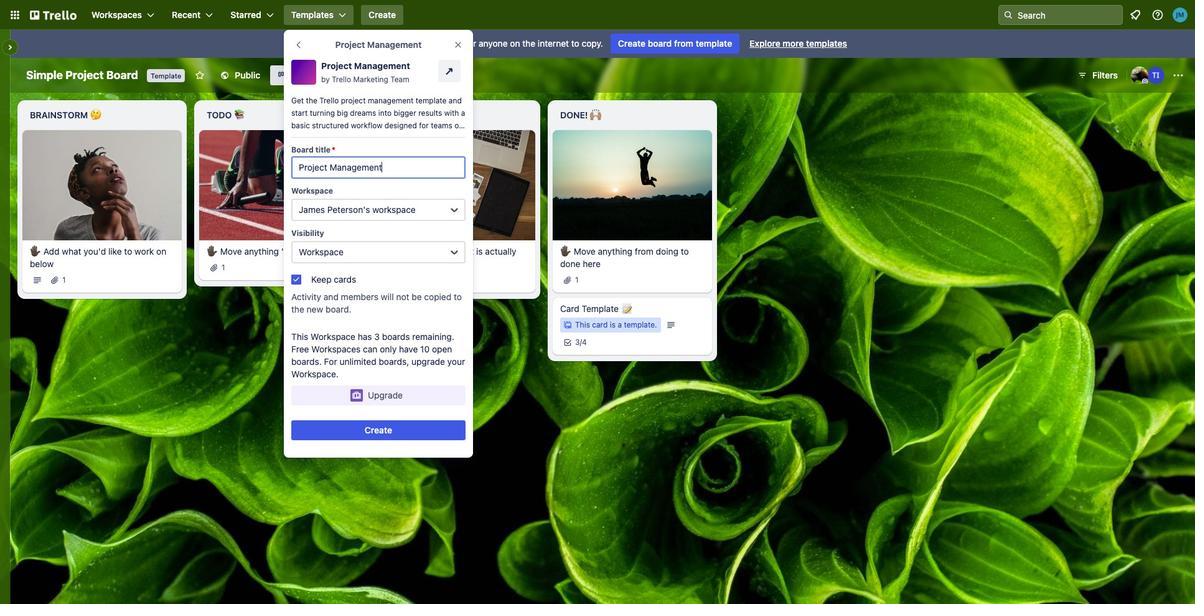 Task type: describe. For each thing, give the bounding box(es) containing it.
template inside get the trello project management template and start turning big dreams into bigger results with a basic structured workflow designed for teams of any size.
[[416, 96, 447, 105]]

only
[[380, 344, 397, 354]]

sm image
[[351, 38, 363, 50]]

templates
[[291, 9, 334, 20]]

✋🏿 move anything from doing to done here
[[561, 246, 689, 269]]

any
[[291, 133, 304, 143]]

project for project management
[[335, 39, 365, 50]]

boards,
[[379, 356, 409, 367]]

is inside ✋🏿 move anything that is actually started here
[[477, 246, 483, 256]]

filters
[[1093, 70, 1119, 80]]

get
[[291, 96, 304, 105]]

✋🏿 move anything 'ready' here link
[[207, 245, 351, 258]]

get the trello project management template and start turning big dreams into bigger results with a basic structured workflow designed for teams of any size.
[[291, 96, 465, 143]]

by
[[321, 75, 330, 84]]

what
[[62, 246, 81, 256]]

designed
[[385, 121, 417, 130]]

star or unstar board image
[[195, 70, 205, 80]]

a inside get the trello project management template and start turning big dreams into bigger results with a basic structured workflow designed for teams of any size.
[[461, 108, 465, 118]]

management
[[368, 96, 414, 105]]

template.
[[624, 320, 657, 329]]

2 vertical spatial is
[[610, 320, 616, 329]]

open
[[432, 344, 452, 354]]

from inside ✋🏿 move anything from doing to done here
[[635, 246, 654, 256]]

anyone
[[479, 38, 508, 49]]

your
[[448, 356, 465, 367]]

starred
[[231, 9, 261, 20]]

done
[[561, 258, 581, 269]]

james
[[299, 204, 325, 215]]

structured
[[312, 121, 349, 130]]

card template 📝
[[561, 303, 633, 314]]

to left the copy.
[[572, 38, 580, 49]]

project for project management by trello marketing team
[[321, 60, 352, 71]]

to inside activity and members will not be copied to the new board.
[[454, 291, 462, 302]]

1 horizontal spatial for
[[465, 38, 477, 49]]

BRAINSTORM 🤔 text field
[[22, 105, 182, 125]]

project management by trello marketing team
[[321, 60, 410, 84]]

board.
[[326, 304, 352, 315]]

size.
[[306, 133, 322, 143]]

move for ✋🏿 move anything that is actually started here
[[397, 246, 419, 256]]

has
[[358, 331, 372, 342]]

explore
[[750, 38, 781, 49]]

brainstorm
[[30, 110, 88, 120]]

this workspace has 3 boards remaining. free workspaces can only have 10 open boards. for unlimited boards, upgrade your workspace.
[[291, 331, 465, 379]]

keep
[[311, 274, 332, 285]]

create board from template
[[618, 38, 733, 49]]

turning
[[310, 108, 335, 118]]

dreams
[[350, 108, 376, 118]]

customize views image
[[330, 69, 342, 82]]

return to previous screen image
[[294, 40, 304, 50]]

project inside text field
[[65, 69, 104, 82]]

0 vertical spatial is
[[385, 38, 392, 49]]

board title *
[[291, 145, 336, 154]]

🤔
[[90, 110, 101, 120]]

free
[[291, 344, 309, 354]]

below
[[30, 258, 54, 269]]

0 horizontal spatial 1
[[62, 275, 66, 284]]

marketing
[[353, 75, 389, 84]]

doing
[[384, 110, 412, 120]]

📚
[[234, 110, 245, 120]]

✋🏿 add what you'd like to work on below link
[[30, 245, 174, 270]]

filters button
[[1074, 65, 1122, 85]]

this card is a template.
[[575, 320, 657, 329]]

and inside get the trello project management template and start turning big dreams into bigger results with a basic structured workflow designed for teams of any size.
[[449, 96, 462, 105]]

new
[[307, 304, 323, 315]]

dmugisha (dmugisha) image
[[1132, 67, 1149, 84]]

to inside ✋🏿 move anything from doing to done here
[[681, 246, 689, 256]]

*
[[332, 145, 336, 154]]

public
[[235, 70, 260, 80]]

project management link
[[321, 60, 433, 72]]

board inside text field
[[106, 69, 138, 82]]

public
[[401, 38, 425, 49]]

cards
[[334, 274, 356, 285]]

peterson's
[[327, 204, 370, 215]]

bigger
[[394, 108, 417, 118]]

here for ✋🏿 move anything from doing to done here
[[583, 258, 601, 269]]

not
[[396, 291, 410, 302]]

0 horizontal spatial template
[[151, 72, 181, 80]]

on for anyone
[[510, 38, 520, 49]]

move for ✋🏿 move anything from doing to done here
[[574, 246, 596, 256]]

search image
[[1004, 10, 1014, 20]]

DONE! 🙌🏽 text field
[[553, 105, 712, 125]]

4
[[582, 337, 587, 347]]

workspaces inside workspaces popup button
[[92, 9, 142, 20]]

card
[[592, 320, 608, 329]]

work
[[135, 246, 154, 256]]

doing ⚙️
[[384, 110, 426, 120]]

will
[[381, 291, 394, 302]]

2 vertical spatial a
[[618, 320, 622, 329]]

done! 🙌🏽
[[561, 110, 602, 120]]

basic
[[291, 121, 310, 130]]

back to home image
[[30, 5, 77, 25]]

jeremy miller (jeremymiller198) image
[[1173, 7, 1188, 22]]

have
[[399, 344, 418, 354]]

workflow
[[351, 121, 383, 130]]

1 vertical spatial create button
[[291, 420, 466, 440]]

⚙️
[[414, 110, 426, 120]]

board for board title *
[[291, 145, 314, 154]]

the for internet
[[523, 38, 536, 49]]

workspaces inside this workspace has 3 boards remaining. free workspaces can only have 10 open boards. for unlimited boards, upgrade your workspace.
[[312, 344, 361, 354]]

1 horizontal spatial 3
[[575, 337, 580, 347]]

from inside create board from template link
[[674, 38, 694, 49]]

like
[[108, 246, 122, 256]]

3 inside this workspace has 3 boards remaining. free workspaces can only have 10 open boards. for unlimited boards, upgrade your workspace.
[[375, 331, 380, 342]]

'ready'
[[281, 246, 309, 256]]

this member is an admin of this board. image
[[1143, 78, 1148, 84]]

Board name text field
[[20, 65, 144, 85]]

upgrade
[[368, 390, 403, 400]]

🙌🏽
[[590, 110, 602, 120]]

recent button
[[164, 5, 221, 25]]

templates
[[807, 38, 848, 49]]

activity and members will not be copied to the new board.
[[291, 291, 462, 315]]

✋🏿 for ✋🏿 move anything that is actually started here
[[384, 246, 395, 256]]

✋🏿 move anything from doing to done here link
[[561, 245, 705, 270]]



Task type: vqa. For each thing, say whether or not it's contained in the screenshot.
What are you working on? text box
no



Task type: locate. For each thing, give the bounding box(es) containing it.
anything for 'ready'
[[244, 246, 279, 256]]

todo
[[207, 110, 232, 120]]

into
[[378, 108, 392, 118]]

create button up project management
[[361, 5, 404, 25]]

the left internet
[[523, 38, 536, 49]]

0 vertical spatial this
[[366, 38, 383, 49]]

4 ✋🏿 from the left
[[561, 246, 572, 256]]

templates button
[[284, 5, 354, 25]]

the right "get"
[[306, 96, 318, 105]]

0 vertical spatial trello
[[332, 75, 351, 84]]

1 vertical spatial template
[[582, 303, 619, 314]]

0 horizontal spatial 3
[[375, 331, 380, 342]]

2 horizontal spatial move
[[574, 246, 596, 256]]

project inside project management by trello marketing team
[[321, 60, 352, 71]]

create button
[[361, 5, 404, 25], [291, 420, 466, 440]]

1 vertical spatial and
[[324, 291, 339, 302]]

project up by
[[321, 60, 352, 71]]

teams
[[431, 121, 453, 130]]

create left board
[[618, 38, 646, 49]]

1 vertical spatial management
[[354, 60, 410, 71]]

/
[[580, 337, 582, 347]]

✋🏿 move anything that is actually started here
[[384, 246, 517, 269]]

0 vertical spatial for
[[465, 38, 477, 49]]

0 vertical spatial from
[[674, 38, 694, 49]]

0 vertical spatial a
[[394, 38, 399, 49]]

here
[[311, 246, 329, 256], [415, 258, 433, 269], [583, 258, 601, 269]]

brainstorm 🤔
[[30, 110, 101, 120]]

1 vertical spatial trello
[[320, 96, 339, 105]]

trello inside project management by trello marketing team
[[332, 75, 351, 84]]

project up project management by trello marketing team
[[335, 39, 365, 50]]

that
[[458, 246, 474, 256]]

management for project management by trello marketing team
[[354, 60, 410, 71]]

project right simple
[[65, 69, 104, 82]]

here inside ✋🏿 move anything that is actually started here
[[415, 258, 433, 269]]

1 vertical spatial workspaces
[[312, 344, 361, 354]]

1 vertical spatial workspace
[[299, 247, 344, 257]]

to inside ✋🏿 add what you'd like to work on below
[[124, 246, 132, 256]]

0 vertical spatial on
[[510, 38, 520, 49]]

create up project management
[[369, 9, 396, 20]]

can
[[363, 344, 378, 354]]

0 horizontal spatial and
[[324, 291, 339, 302]]

✋🏿 move anything 'ready' here
[[207, 246, 329, 256]]

✋🏿 inside ✋🏿 move anything from doing to done here
[[561, 246, 572, 256]]

0 horizontal spatial here
[[311, 246, 329, 256]]

is right card
[[610, 320, 616, 329]]

✋🏿 for ✋🏿 add what you'd like to work on below
[[30, 246, 41, 256]]

TODO 📚 text field
[[199, 105, 359, 125]]

board up brainstorm 🤔 text field on the left top
[[106, 69, 138, 82]]

0 horizontal spatial for
[[419, 121, 429, 130]]

0 vertical spatial template
[[151, 72, 181, 80]]

2 vertical spatial this
[[291, 331, 308, 342]]

3 right has
[[375, 331, 380, 342]]

move
[[220, 246, 242, 256], [397, 246, 419, 256], [574, 246, 596, 256]]

public button
[[213, 65, 268, 85]]

the inside activity and members will not be copied to the new board.
[[291, 304, 304, 315]]

move for ✋🏿 move anything 'ready' here
[[220, 246, 242, 256]]

and
[[449, 96, 462, 105], [324, 291, 339, 302]]

management up marketing on the top
[[354, 60, 410, 71]]

1 for ✋🏿 move anything from doing to done here
[[575, 275, 579, 284]]

template left explore at the right
[[696, 38, 733, 49]]

create inside primary element
[[369, 9, 396, 20]]

0 horizontal spatial on
[[156, 246, 166, 256]]

0 horizontal spatial anything
[[244, 246, 279, 256]]

from
[[674, 38, 694, 49], [635, 246, 654, 256]]

2 vertical spatial create
[[365, 425, 392, 435]]

the inside get the trello project management template and start turning big dreams into bigger results with a basic structured workflow designed for teams of any size.
[[306, 96, 318, 105]]

simple project board
[[26, 69, 138, 82]]

Search field
[[1014, 6, 1123, 24]]

from right board
[[674, 38, 694, 49]]

for down ⚙️
[[419, 121, 429, 130]]

anything left doing
[[598, 246, 633, 256]]

for
[[324, 356, 337, 367]]

simple
[[26, 69, 63, 82]]

3 anything from the left
[[598, 246, 633, 256]]

and up board.
[[324, 291, 339, 302]]

move inside ✋🏿 move anything that is actually started here
[[397, 246, 419, 256]]

board
[[648, 38, 672, 49]]

1
[[222, 263, 225, 272], [62, 275, 66, 284], [575, 275, 579, 284]]

on
[[510, 38, 520, 49], [156, 246, 166, 256]]

for right close popover image
[[465, 38, 477, 49]]

1 anything from the left
[[244, 246, 279, 256]]

2 horizontal spatial a
[[618, 320, 622, 329]]

started
[[384, 258, 412, 269]]

trello inside get the trello project management template and start turning big dreams into bigger results with a basic structured workflow designed for teams of any size.
[[320, 96, 339, 105]]

on right work
[[156, 246, 166, 256]]

project
[[335, 39, 365, 50], [321, 60, 352, 71], [65, 69, 104, 82]]

1 horizontal spatial and
[[449, 96, 462, 105]]

show menu image
[[1173, 69, 1185, 82]]

the for new
[[291, 304, 304, 315]]

template inside "link"
[[582, 303, 619, 314]]

2 horizontal spatial is
[[610, 320, 616, 329]]

to
[[572, 38, 580, 49], [124, 246, 132, 256], [681, 246, 689, 256], [454, 291, 462, 302]]

anything left 'ready' at left top
[[244, 246, 279, 256]]

0 horizontal spatial from
[[635, 246, 654, 256]]

open information menu image
[[1152, 9, 1165, 21]]

1 horizontal spatial from
[[674, 38, 694, 49]]

to right copied at the left
[[454, 291, 462, 302]]

1 horizontal spatial workspaces
[[312, 344, 361, 354]]

workspace up for
[[311, 331, 356, 342]]

this for this is a public template for anyone on the internet to copy.
[[366, 38, 383, 49]]

anything inside ✋🏿 move anything that is actually started here
[[421, 246, 456, 256]]

to right doing
[[681, 246, 689, 256]]

copy.
[[582, 38, 603, 49]]

here for ✋🏿 move anything that is actually started here
[[415, 258, 433, 269]]

1 vertical spatial the
[[306, 96, 318, 105]]

2 vertical spatial workspace
[[311, 331, 356, 342]]

1 horizontal spatial here
[[415, 258, 433, 269]]

upgrade button
[[291, 386, 466, 405]]

2 vertical spatial the
[[291, 304, 304, 315]]

3 / 4
[[575, 337, 587, 347]]

1 down ✋🏿 move anything 'ready' here
[[222, 263, 225, 272]]

1 ✋🏿 from the left
[[30, 246, 41, 256]]

0 vertical spatial create button
[[361, 5, 404, 25]]

here right the done
[[583, 258, 601, 269]]

a right with
[[461, 108, 465, 118]]

is right "that"
[[477, 246, 483, 256]]

✋🏿 inside ✋🏿 add what you'd like to work on below
[[30, 246, 41, 256]]

1 move from the left
[[220, 246, 242, 256]]

0 vertical spatial workspaces
[[92, 9, 142, 20]]

unlimited
[[340, 356, 377, 367]]

0 horizontal spatial the
[[291, 304, 304, 315]]

board for board
[[292, 70, 316, 80]]

0 notifications image
[[1129, 7, 1143, 22]]

1 vertical spatial on
[[156, 246, 166, 256]]

✋🏿 add what you'd like to work on below
[[30, 246, 166, 269]]

anything for that
[[421, 246, 456, 256]]

members
[[341, 291, 379, 302]]

here down visibility at top left
[[311, 246, 329, 256]]

📝
[[621, 303, 633, 314]]

1 down the done
[[575, 275, 579, 284]]

workspace
[[373, 204, 416, 215]]

copied
[[424, 291, 452, 302]]

and inside activity and members will not be copied to the new board.
[[324, 291, 339, 302]]

project management
[[335, 39, 422, 50]]

anything left "that"
[[421, 246, 456, 256]]

is left public
[[385, 38, 392, 49]]

1 horizontal spatial 1
[[222, 263, 225, 272]]

keep cards
[[311, 274, 356, 285]]

management up project management link
[[367, 39, 422, 50]]

workspace up james
[[291, 186, 333, 196]]

3 ✋🏿 from the left
[[384, 246, 395, 256]]

card template 📝 link
[[561, 302, 705, 315]]

activity
[[291, 291, 321, 302]]

results
[[419, 108, 442, 118]]

trello up 'turning'
[[320, 96, 339, 105]]

board down any
[[291, 145, 314, 154]]

on for work
[[156, 246, 166, 256]]

1 horizontal spatial on
[[510, 38, 520, 49]]

the
[[523, 38, 536, 49], [306, 96, 318, 105], [291, 304, 304, 315]]

create button inside primary element
[[361, 5, 404, 25]]

project
[[341, 96, 366, 105]]

2 horizontal spatial 1
[[575, 275, 579, 284]]

2 horizontal spatial here
[[583, 258, 601, 269]]

1 vertical spatial for
[[419, 121, 429, 130]]

2 anything from the left
[[421, 246, 456, 256]]

✋🏿 for ✋🏿 move anything 'ready' here
[[207, 246, 218, 256]]

explore more templates link
[[743, 34, 855, 54]]

0 horizontal spatial move
[[220, 246, 242, 256]]

✋🏿 inside ✋🏿 move anything 'ready' here link
[[207, 246, 218, 256]]

more
[[783, 38, 804, 49]]

1 down what
[[62, 275, 66, 284]]

workspace.
[[291, 369, 339, 379]]

upgrade
[[412, 356, 445, 367]]

team
[[391, 75, 410, 84]]

the down activity
[[291, 304, 304, 315]]

this inside this workspace has 3 boards remaining. free workspaces can only have 10 open boards. for unlimited boards, upgrade your workspace.
[[291, 331, 308, 342]]

1 horizontal spatial anything
[[421, 246, 456, 256]]

3 left 4
[[575, 337, 580, 347]]

2 ✋🏿 from the left
[[207, 246, 218, 256]]

3 move from the left
[[574, 246, 596, 256]]

close popover image
[[453, 40, 463, 50]]

create board from template link
[[611, 34, 740, 54]]

this right the sm image
[[366, 38, 383, 49]]

3
[[375, 331, 380, 342], [575, 337, 580, 347]]

workspaces
[[92, 9, 142, 20], [312, 344, 361, 354]]

None text field
[[291, 156, 466, 179]]

with
[[444, 108, 459, 118]]

trello right by
[[332, 75, 351, 84]]

james peterson's workspace
[[299, 204, 416, 215]]

1 vertical spatial is
[[477, 246, 483, 256]]

starred button
[[223, 5, 281, 25]]

create down the upgrade button
[[365, 425, 392, 435]]

this is a public template for anyone on the internet to copy.
[[366, 38, 603, 49]]

this
[[366, 38, 383, 49], [575, 320, 590, 329], [291, 331, 308, 342]]

and up with
[[449, 96, 462, 105]]

to right like
[[124, 246, 132, 256]]

card
[[561, 303, 580, 314]]

this left card
[[575, 320, 590, 329]]

1 horizontal spatial the
[[306, 96, 318, 105]]

visibility
[[291, 229, 324, 238]]

workspace down visibility at top left
[[299, 247, 344, 257]]

board left by
[[292, 70, 316, 80]]

management inside project management by trello marketing team
[[354, 60, 410, 71]]

2 move from the left
[[397, 246, 419, 256]]

here right started
[[415, 258, 433, 269]]

template left star or unstar board image
[[151, 72, 181, 80]]

0 horizontal spatial a
[[394, 38, 399, 49]]

on inside ✋🏿 add what you'd like to work on below
[[156, 246, 166, 256]]

anything inside ✋🏿 move anything from doing to done here
[[598, 246, 633, 256]]

1 vertical spatial this
[[575, 320, 590, 329]]

1 horizontal spatial move
[[397, 246, 419, 256]]

1 vertical spatial from
[[635, 246, 654, 256]]

1 vertical spatial create
[[618, 38, 646, 49]]

doing
[[656, 246, 679, 256]]

template right public
[[428, 38, 463, 49]]

for inside get the trello project management template and start turning big dreams into bigger results with a basic structured workflow designed for teams of any size.
[[419, 121, 429, 130]]

on right anyone
[[510, 38, 520, 49]]

of
[[455, 121, 462, 130]]

1 vertical spatial a
[[461, 108, 465, 118]]

✋🏿 inside ✋🏿 move anything that is actually started here
[[384, 246, 395, 256]]

0 horizontal spatial workspaces
[[92, 9, 142, 20]]

management for project management
[[367, 39, 422, 50]]

template up card
[[582, 303, 619, 314]]

2 horizontal spatial this
[[575, 320, 590, 329]]

is
[[385, 38, 392, 49], [477, 246, 483, 256], [610, 320, 616, 329]]

workspace
[[291, 186, 333, 196], [299, 247, 344, 257], [311, 331, 356, 342]]

workspaces button
[[84, 5, 162, 25]]

1 for ✋🏿 move anything 'ready' here
[[222, 263, 225, 272]]

workspace inside this workspace has 3 boards remaining. free workspaces can only have 10 open boards. for unlimited boards, upgrade your workspace.
[[311, 331, 356, 342]]

0 vertical spatial create
[[369, 9, 396, 20]]

2 horizontal spatial anything
[[598, 246, 633, 256]]

0 vertical spatial the
[[523, 38, 536, 49]]

board link
[[270, 65, 323, 85]]

0 horizontal spatial this
[[291, 331, 308, 342]]

✋🏿 for ✋🏿 move anything from doing to done here
[[561, 246, 572, 256]]

0 vertical spatial workspace
[[291, 186, 333, 196]]

0 vertical spatial management
[[367, 39, 422, 50]]

trello inspiration (inspiringtaco) image
[[1148, 67, 1165, 84]]

move inside ✋🏿 move anything from doing to done here
[[574, 246, 596, 256]]

1 horizontal spatial is
[[477, 246, 483, 256]]

this for this card is a template.
[[575, 320, 590, 329]]

primary element
[[0, 0, 1196, 30]]

0 horizontal spatial is
[[385, 38, 392, 49]]

here inside ✋🏿 move anything from doing to done here
[[583, 258, 601, 269]]

0 vertical spatial and
[[449, 96, 462, 105]]

recent
[[172, 9, 201, 20]]

1 horizontal spatial template
[[582, 303, 619, 314]]

create button down the upgrade button
[[291, 420, 466, 440]]

be
[[412, 291, 422, 302]]

anything for from
[[598, 246, 633, 256]]

this up free
[[291, 331, 308, 342]]

a down 📝
[[618, 320, 622, 329]]

template up the results
[[416, 96, 447, 105]]

from left doing
[[635, 246, 654, 256]]

DOING ⚙️ text field
[[376, 105, 536, 125]]

a left public
[[394, 38, 399, 49]]

todo 📚
[[207, 110, 245, 120]]

1 horizontal spatial this
[[366, 38, 383, 49]]

2 horizontal spatial the
[[523, 38, 536, 49]]

1 horizontal spatial a
[[461, 108, 465, 118]]



